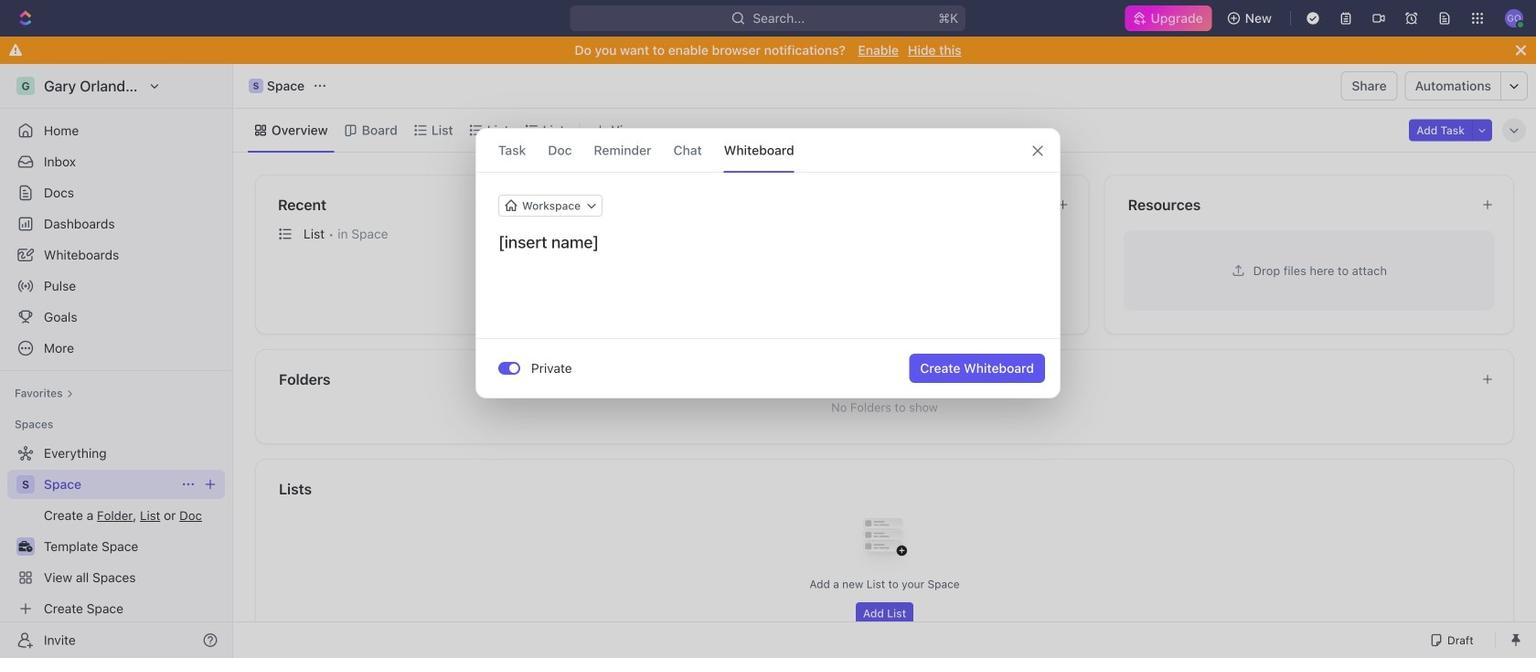 Task type: locate. For each thing, give the bounding box(es) containing it.
tree
[[7, 439, 225, 624]]

tree inside sidebar navigation
[[7, 439, 225, 624]]

0 vertical spatial space, , element
[[249, 79, 263, 93]]

space, , element
[[249, 79, 263, 93], [16, 476, 35, 494]]

no lists icon. image
[[848, 504, 921, 577]]

dialog
[[476, 128, 1061, 399]]

0 horizontal spatial space, , element
[[16, 476, 35, 494]]

1 vertical spatial space, , element
[[16, 476, 35, 494]]



Task type: describe. For each thing, give the bounding box(es) containing it.
space, , element inside tree
[[16, 476, 35, 494]]

Name this Whiteboard... field
[[477, 231, 1060, 253]]

sidebar navigation
[[0, 64, 233, 659]]

1 horizontal spatial space, , element
[[249, 79, 263, 93]]



Task type: vqa. For each thing, say whether or not it's contained in the screenshot.
the 23:59:21
no



